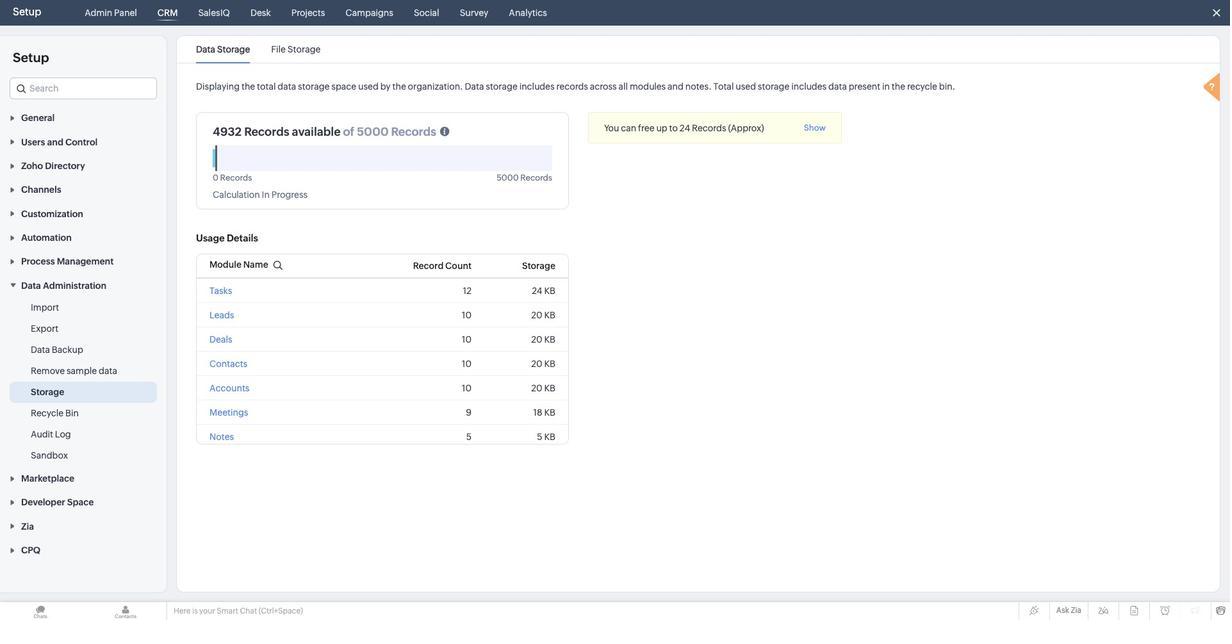 Task type: vqa. For each thing, say whether or not it's contained in the screenshot.
survey
yes



Task type: describe. For each thing, give the bounding box(es) containing it.
campaigns
[[346, 8, 393, 18]]

here is your smart chat (ctrl+space)
[[174, 607, 303, 616]]

campaigns link
[[341, 0, 399, 26]]

salesiq
[[198, 8, 230, 18]]

analytics
[[509, 8, 547, 18]]

setup
[[13, 6, 41, 18]]

social link
[[409, 0, 445, 26]]

ask
[[1057, 606, 1070, 615]]

ask zia
[[1057, 606, 1082, 615]]

(ctrl+space)
[[259, 607, 303, 616]]

admin panel link
[[80, 0, 142, 26]]

zia
[[1071, 606, 1082, 615]]

here
[[174, 607, 191, 616]]

survey
[[460, 8, 489, 18]]

desk
[[251, 8, 271, 18]]

survey link
[[455, 0, 494, 26]]

admin panel
[[85, 8, 137, 18]]



Task type: locate. For each thing, give the bounding box(es) containing it.
admin
[[85, 8, 112, 18]]

desk link
[[245, 0, 276, 26]]

your
[[199, 607, 215, 616]]

projects link
[[286, 0, 330, 26]]

panel
[[114, 8, 137, 18]]

chats image
[[0, 603, 81, 620]]

contacts image
[[85, 603, 166, 620]]

analytics link
[[504, 0, 552, 26]]

smart
[[217, 607, 238, 616]]

crm link
[[152, 0, 183, 26]]

salesiq link
[[193, 0, 235, 26]]

chat
[[240, 607, 257, 616]]

social
[[414, 8, 439, 18]]

is
[[192, 607, 198, 616]]

crm
[[158, 8, 178, 18]]

projects
[[291, 8, 325, 18]]



